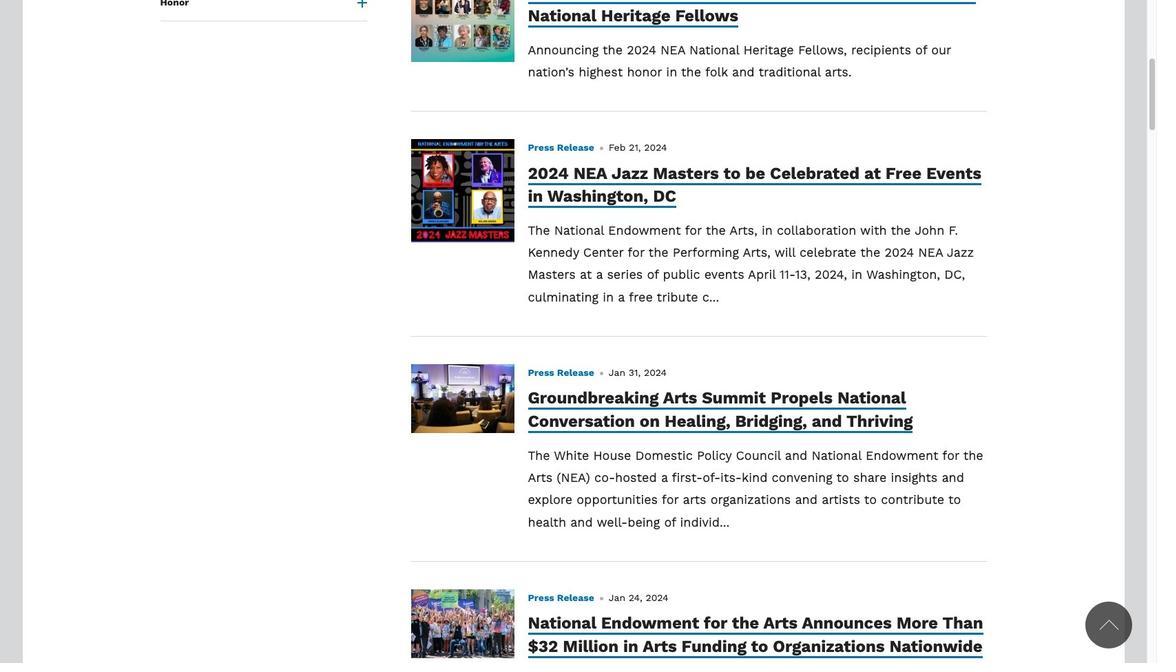 Task type: vqa. For each thing, say whether or not it's contained in the screenshot.
menu item
no



Task type: locate. For each thing, give the bounding box(es) containing it.
collage of the 2024 nea jazz masters image
[[411, 139, 514, 243]]

collage of 10 artists announcing the 2024 nea national heritage fellowships image
[[411, 0, 514, 62]]



Task type: describe. For each thing, give the bounding box(es) containing it.
a group of children celebrate the arts in boston public schools. they are outside with their hands raised high, some holding signs that say "icreate" and "creative mind at work." many are wearing tie-dyed t-shirts and some hold musical instruments. image
[[411, 590, 514, 658]]

asian man and black/latina woman on stage with screen behind them, audience members in chairs facing them. image
[[411, 365, 514, 434]]



